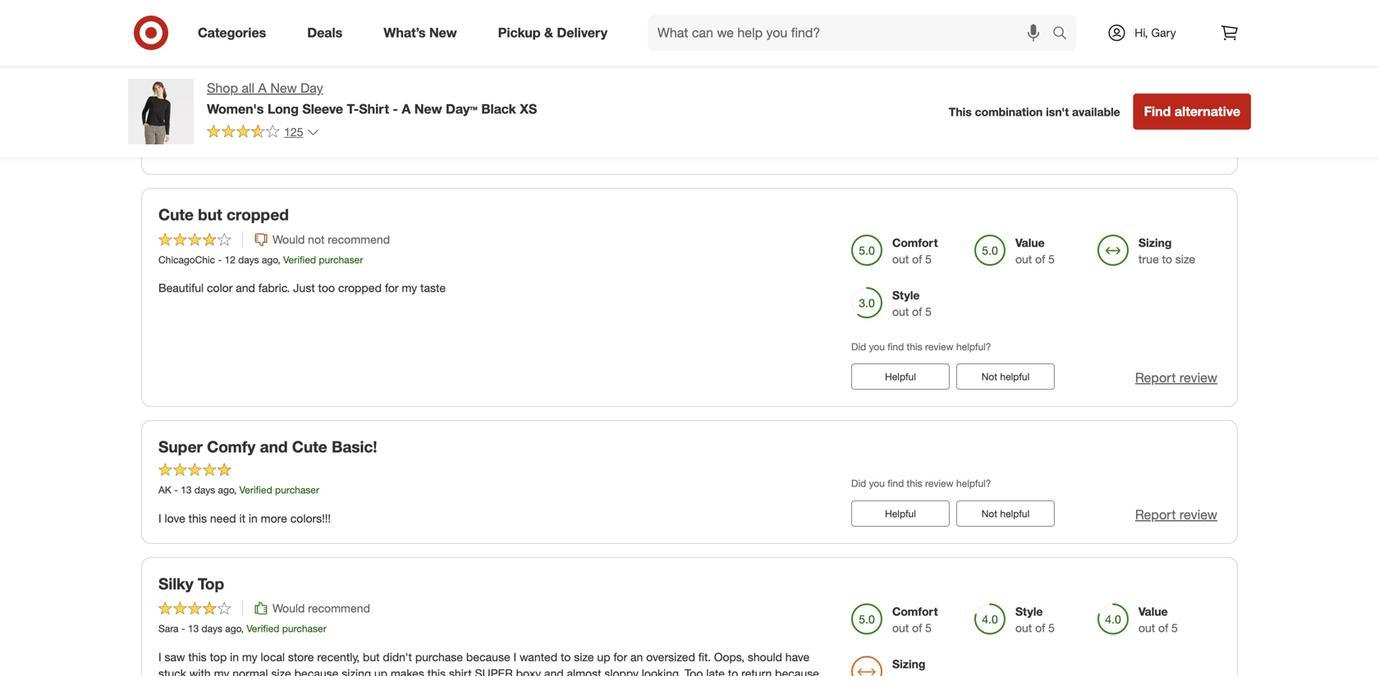 Task type: describe. For each thing, give the bounding box(es) containing it.
helpful.
[[970, 108, 1001, 121]]

find alternative button
[[1134, 94, 1252, 130]]

hi,
[[1135, 25, 1149, 40]]

pickup & delivery link
[[484, 15, 628, 51]]

report review for "report review" button related to 2nd not helpful button from the top
[[1136, 507, 1218, 523]]

brand
[[271, 101, 301, 116]]

search button
[[1046, 15, 1085, 54]]

comfort for value out of 5
[[893, 236, 938, 250]]

makes
[[391, 667, 425, 677]]

gary
[[1152, 25, 1177, 40]]

on
[[242, 118, 255, 132]]

helpful button for second not helpful button from the bottom
[[852, 364, 950, 390]]

looking.
[[642, 667, 682, 677]]

they
[[635, 118, 660, 132]]

1 horizontal spatial style out of 5
[[1016, 605, 1055, 636]]

2 vertical spatial style
[[1016, 605, 1043, 619]]

xs
[[520, 101, 537, 117]]

report review for "report review" button associated with second not helpful button from the bottom
[[1136, 370, 1218, 386]]

in right it
[[249, 512, 258, 526]]

1 vertical spatial new
[[270, 80, 297, 96]]

helpful for 2nd not helpful button from the top
[[886, 508, 917, 520]]

helpful button for 2nd not helpful button from the top
[[852, 501, 950, 527]]

- for cute but cropped
[[218, 254, 222, 266]]

0 horizontal spatial value
[[893, 56, 922, 70]]

i left love
[[159, 512, 162, 526]]

2 vertical spatial fabric.
[[259, 281, 290, 295]]

have inside i saw this top in my local store recently, but didn't purchase because i wanted to size up for an oversized fit. oops, should have stuck with my normal size because sizing up makes this shirt super boxy and almost sloppy looking. too late to return becaus
[[786, 650, 810, 665]]

0 horizontal spatial to
[[561, 650, 571, 665]]

late
[[707, 667, 725, 677]]

1 vertical spatial up
[[374, 667, 388, 677]]

purchase
[[415, 650, 463, 665]]

search
[[1046, 26, 1085, 42]]

would not recommend for cute but cropped
[[273, 232, 390, 247]]

0 horizontal spatial value out of 5
[[1016, 236, 1055, 266]]

basic!
[[332, 438, 377, 457]]

and inside i saw this top in my local store recently, but didn't purchase because i wanted to size up for an oversized fit. oops, should have stuck with my normal size because sizing up makes this shirt super boxy and almost sloppy looking. too late to return becaus
[[545, 667, 564, 677]]

disappointed
[[184, 134, 252, 148]]

it
[[239, 512, 246, 526]]

did for 2nd not helpful button from the top
[[852, 478, 867, 490]]

0 vertical spatial did
[[1004, 108, 1019, 121]]

an
[[631, 650, 643, 665]]

sizing inside i saw this top in my local store recently, but didn't purchase because i wanted to size up for an oversized fit. oops, should have stuck with my normal size because sizing up makes this shirt super boxy and almost sloppy looking. too late to return becaus
[[342, 667, 371, 677]]

image of women's long sleeve t-shirt - a new day™ black xs image
[[128, 79, 194, 145]]

0 vertical spatial style
[[1016, 56, 1043, 70]]

too
[[318, 281, 335, 295]]

alternative
[[1175, 103, 1241, 120]]

return
[[742, 667, 772, 677]]

1 vertical spatial a
[[402, 101, 411, 117]]

did you find this review helpful? for 2nd not helpful button from the top
[[852, 478, 992, 490]]

not for second not helpful button from the bottom
[[982, 371, 998, 383]]

not helpful for second not helpful button from the bottom
[[982, 371, 1030, 383]]

sleeve
[[457, 101, 490, 116]]

125 link
[[207, 124, 320, 143]]

have inside i have purchased this brand in tank tops, t shirts and long sleeve in the past. i loved the longer length and cottony fabric. i haven't even tried them on yet and they are not the same. much shorter and a thin nylon type fabric. they won't even be warm for winter. very disappointed
[[165, 101, 189, 116]]

day™
[[446, 101, 478, 117]]

cute but cropped
[[159, 205, 289, 224]]

1 horizontal spatial value out of 5
[[1139, 605, 1179, 636]]

local
[[261, 650, 285, 665]]

sizing for sizing
[[893, 658, 926, 672]]

i have purchased this brand in tank tops, t shirts and long sleeve in the past. i loved the longer length and cottony fabric. i haven't even tried them on yet and they are not the same. much shorter and a thin nylon type fabric. they won't even be warm for winter. very disappointed
[[159, 101, 823, 148]]

125
[[284, 125, 303, 139]]

nylon
[[544, 118, 571, 132]]

days for but
[[238, 254, 259, 266]]

long time customer - 11 days ago , verified purchaser
[[159, 74, 395, 86]]

13 for super
[[181, 484, 192, 497]]

shop all a new day women's long sleeve t-shirt - a new day™ black xs
[[207, 80, 537, 117]]

store
[[288, 650, 314, 665]]

1 horizontal spatial value
[[1016, 236, 1045, 250]]

0 horizontal spatial cute
[[159, 205, 194, 224]]

deals link
[[293, 15, 363, 51]]

helpful for second not helpful button from the bottom
[[886, 371, 917, 383]]

purchaser for super comfy and cute basic!
[[275, 484, 320, 497]]

13 for silky
[[188, 623, 199, 635]]

but inside i saw this top in my local store recently, but didn't purchase because i wanted to size up for an oversized fit. oops, should have stuck with my normal size because sizing up makes this shirt super boxy and almost sloppy looking. too late to return becaus
[[363, 650, 380, 665]]

black
[[482, 101, 516, 117]]

customer
[[205, 74, 247, 86]]

yet
[[259, 118, 274, 132]]

- for super comfy and cute basic!
[[174, 484, 178, 497]]

and down black
[[490, 118, 509, 132]]

did you find this review helpful? for second not helpful button from the bottom
[[852, 341, 992, 353]]

1 vertical spatial for
[[385, 281, 399, 295]]

recommend for not the same quality
[[328, 53, 390, 67]]

verified for super comfy and cute basic!
[[240, 484, 272, 497]]

not for 2nd not helpful button from the top
[[982, 508, 998, 520]]

top
[[210, 650, 227, 665]]

shorter
[[450, 118, 487, 132]]

ago for comfy
[[218, 484, 234, 497]]

report review button for second not helpful button from the bottom
[[1136, 369, 1218, 388]]

pickup & delivery
[[498, 25, 608, 41]]

0 horizontal spatial a
[[258, 80, 267, 96]]

shirt
[[449, 667, 472, 677]]

sizing true to size
[[1139, 236, 1196, 266]]

the left same in the top of the page
[[189, 26, 213, 45]]

deals
[[307, 25, 343, 41]]

isn't
[[1047, 105, 1070, 119]]

i left saw
[[159, 650, 162, 665]]

saw
[[165, 650, 185, 665]]

0 horizontal spatial size
[[271, 667, 291, 677]]

super
[[475, 667, 513, 677]]

and right the comfy
[[260, 438, 288, 457]]

, for comfy
[[234, 484, 237, 497]]

11
[[256, 74, 267, 86]]

long
[[432, 101, 454, 116]]

taste
[[421, 281, 446, 295]]

and up much
[[409, 101, 428, 116]]

0 horizontal spatial my
[[214, 667, 229, 677]]

this inside i have purchased this brand in tank tops, t shirts and long sleeve in the past. i loved the longer length and cottony fabric. i haven't even tried them on yet and they are not the same. much shorter and a thin nylon type fabric. they won't even be warm for winter. very disappointed
[[250, 101, 268, 116]]

shop
[[207, 80, 238, 96]]

helpful? for 2nd not helpful button from the top
[[957, 478, 992, 490]]

combination
[[976, 105, 1043, 119]]

1 even from the left
[[159, 118, 183, 132]]

for inside i have purchased this brand in tank tops, t shirts and long sleeve in the past. i loved the longer length and cottony fabric. i haven't even tried them on yet and they are not the same. much shorter and a thin nylon type fabric. they won't even be warm for winter. very disappointed
[[771, 118, 784, 132]]

past.
[[525, 101, 550, 116]]

oversized
[[647, 650, 696, 665]]

0 vertical spatial not
[[159, 26, 185, 45]]

super comfy and cute basic!
[[159, 438, 377, 457]]

all
[[242, 80, 255, 96]]

winter.
[[788, 118, 821, 132]]

and up won't on the top
[[680, 101, 700, 116]]

color
[[207, 281, 233, 295]]

days for comfy
[[195, 484, 215, 497]]

find for second not helpful button from the bottom
[[888, 341, 905, 353]]

chicagochic
[[159, 254, 215, 266]]

are
[[325, 118, 341, 132]]

comfort out of 5 for value
[[893, 236, 938, 266]]

beautiful color and fabric. just too cropped for my taste
[[159, 281, 446, 295]]

1 vertical spatial size
[[574, 650, 594, 665]]

you?
[[1022, 108, 1043, 121]]

for inside i saw this top in my local store recently, but didn't purchase because i wanted to size up for an oversized fit. oops, should have stuck with my normal size because sizing up makes this shirt super boxy and almost sloppy looking. too late to return becaus
[[614, 650, 628, 665]]

quality
[[262, 26, 312, 45]]

i up nylon
[[553, 101, 556, 116]]

1 vertical spatial cute
[[292, 438, 327, 457]]

1 vertical spatial style
[[893, 288, 920, 303]]

purchaser up t
[[351, 74, 395, 86]]

ago up brand
[[293, 74, 309, 86]]

be
[[723, 118, 736, 132]]

ak - 13 days ago , verified purchaser
[[159, 484, 320, 497]]

, for but
[[278, 254, 281, 266]]

stuck
[[159, 667, 186, 677]]

2 vertical spatial value
[[1139, 605, 1169, 619]]

length
[[645, 101, 677, 116]]

size inside "sizing true to size"
[[1176, 252, 1196, 266]]

comfort out of 5 for style
[[893, 605, 938, 636]]

warm
[[739, 118, 767, 132]]

would for cropped
[[273, 232, 305, 247]]

ak
[[159, 484, 171, 497]]

available
[[1073, 105, 1121, 119]]

they
[[300, 118, 322, 132]]



Task type: locate. For each thing, give the bounding box(es) containing it.
report review button for 2nd not helpful button from the top
[[1136, 506, 1218, 525]]

up down 'didn't'
[[374, 667, 388, 677]]

2 vertical spatial not
[[982, 508, 998, 520]]

1 vertical spatial because
[[295, 667, 339, 677]]

purchaser up too on the top left
[[319, 254, 363, 266]]

0 vertical spatial not helpful
[[982, 371, 1030, 383]]

not the same quality
[[159, 26, 312, 45]]

0 vertical spatial size
[[1176, 252, 1196, 266]]

find
[[888, 341, 905, 353], [888, 478, 905, 490]]

chicagochic - 12 days ago , verified purchaser
[[159, 254, 363, 266]]

- right ak
[[174, 484, 178, 497]]

verified up tank
[[315, 74, 348, 86]]

1 vertical spatial not
[[982, 371, 998, 383]]

not for cute but cropped
[[308, 232, 325, 247]]

1 vertical spatial long
[[268, 101, 299, 117]]

1 vertical spatial fabric.
[[600, 118, 632, 132]]

days up need
[[195, 484, 215, 497]]

long inside shop all a new day women's long sleeve t-shirt - a new day™ black xs
[[268, 101, 299, 117]]

but
[[198, 205, 222, 224], [363, 650, 380, 665]]

2 report review from the top
[[1136, 507, 1218, 523]]

2 vertical spatial new
[[415, 101, 442, 117]]

2 helpful? from the top
[[957, 478, 992, 490]]

5 guests found this review helpful. did you?
[[852, 108, 1043, 121]]

1 not helpful button from the top
[[957, 364, 1056, 390]]

value
[[893, 56, 922, 70], [1016, 236, 1045, 250], [1139, 605, 1169, 619]]

2 you from the top
[[870, 478, 885, 490]]

in
[[305, 101, 313, 116], [493, 101, 502, 116], [249, 512, 258, 526], [230, 650, 239, 665]]

0 horizontal spatial up
[[374, 667, 388, 677]]

for left taste
[[385, 281, 399, 295]]

3 would from the top
[[273, 602, 305, 616]]

1 find from the top
[[888, 341, 905, 353]]

did you find this review helpful?
[[852, 341, 992, 353], [852, 478, 992, 490]]

1 vertical spatial cropped
[[338, 281, 382, 295]]

size right the true
[[1176, 252, 1196, 266]]

not helpful for 2nd not helpful button from the top
[[982, 508, 1030, 520]]

1 vertical spatial comfort out of 5
[[893, 605, 938, 636]]

categories link
[[184, 15, 287, 51]]

0 vertical spatial but
[[198, 205, 222, 224]]

1 vertical spatial not helpful
[[982, 508, 1030, 520]]

1 vertical spatial report
[[1136, 507, 1177, 523]]

to up almost
[[561, 650, 571, 665]]

for right warm
[[771, 118, 784, 132]]

1 vertical spatial value
[[1016, 236, 1045, 250]]

cute left basic!
[[292, 438, 327, 457]]

because down the store
[[295, 667, 339, 677]]

, up beautiful color and fabric. just too cropped for my taste
[[278, 254, 281, 266]]

ago
[[293, 74, 309, 86], [262, 254, 278, 266], [218, 484, 234, 497], [225, 623, 241, 635]]

my up normal
[[242, 650, 258, 665]]

2 helpful from the top
[[886, 508, 917, 520]]

2 helpful from the top
[[1001, 508, 1030, 520]]

2 comfort out of 5 from the top
[[893, 605, 938, 636]]

i up very
[[159, 101, 162, 116]]

1 vertical spatial not helpful button
[[957, 501, 1056, 527]]

report for "report review" button related to 2nd not helpful button from the top
[[1136, 507, 1177, 523]]

purchaser for silky top
[[282, 623, 327, 635]]

recommend up too on the top left
[[328, 232, 390, 247]]

- left 12
[[218, 254, 222, 266]]

2 even from the left
[[695, 118, 719, 132]]

oops,
[[714, 650, 745, 665]]

2 vertical spatial comfort
[[893, 605, 938, 619]]

size down local
[[271, 667, 291, 677]]

day
[[301, 80, 323, 96]]

even left be
[[695, 118, 719, 132]]

recommend
[[328, 53, 390, 67], [328, 232, 390, 247], [308, 602, 370, 616]]

2 horizontal spatial fabric.
[[745, 101, 776, 116]]

recommend for cute but cropped
[[328, 232, 390, 247]]

didn't
[[383, 650, 412, 665]]

in right top
[[230, 650, 239, 665]]

same
[[217, 26, 258, 45]]

would up chicagochic - 12 days ago , verified purchaser
[[273, 232, 305, 247]]

ago for top
[[225, 623, 241, 635]]

need
[[210, 512, 236, 526]]

1 horizontal spatial a
[[402, 101, 411, 117]]

would not recommend down deals "link"
[[273, 53, 390, 67]]

1 report review from the top
[[1136, 370, 1218, 386]]

1 vertical spatial would
[[273, 232, 305, 247]]

1 vertical spatial to
[[561, 650, 571, 665]]

0 vertical spatial report review button
[[1136, 369, 1218, 388]]

normal
[[233, 667, 268, 677]]

this
[[949, 105, 972, 119]]

long up yet
[[268, 101, 299, 117]]

0 vertical spatial comfort out of 5
[[893, 236, 938, 266]]

pickup
[[498, 25, 541, 41]]

2 not helpful button from the top
[[957, 501, 1056, 527]]

verified up beautiful color and fabric. just too cropped for my taste
[[283, 254, 316, 266]]

1 vertical spatial find
[[888, 478, 905, 490]]

have up tried
[[165, 101, 189, 116]]

days
[[270, 74, 291, 86], [238, 254, 259, 266], [195, 484, 215, 497], [202, 623, 223, 635]]

new
[[429, 25, 457, 41], [270, 80, 297, 96], [415, 101, 442, 117]]

1 horizontal spatial to
[[728, 667, 739, 677]]

longer
[[610, 101, 642, 116]]

and down brand
[[277, 118, 297, 132]]

t
[[371, 101, 374, 116]]

not helpful button
[[957, 364, 1056, 390], [957, 501, 1056, 527]]

delivery
[[557, 25, 608, 41]]

not helpful
[[982, 371, 1030, 383], [982, 508, 1030, 520]]

1 vertical spatial value out of 5
[[1139, 605, 1179, 636]]

helpful? for second not helpful button from the bottom
[[957, 341, 992, 353]]

days for top
[[202, 623, 223, 635]]

1 horizontal spatial even
[[695, 118, 719, 132]]

to
[[1163, 252, 1173, 266], [561, 650, 571, 665], [728, 667, 739, 677]]

super
[[159, 438, 203, 457]]

0 vertical spatial cropped
[[227, 205, 289, 224]]

1 horizontal spatial for
[[614, 650, 628, 665]]

helpful for second not helpful button from the bottom
[[1001, 371, 1030, 383]]

even up very
[[159, 118, 183, 132]]

0 vertical spatial helpful button
[[852, 364, 950, 390]]

for up the sloppy
[[614, 650, 628, 665]]

a right all
[[258, 80, 267, 96]]

recommend down deals "link"
[[328, 53, 390, 67]]

0 vertical spatial helpful
[[1001, 371, 1030, 383]]

1 vertical spatial comfort
[[893, 236, 938, 250]]

time
[[183, 74, 202, 86]]

new right what's
[[429, 25, 457, 41]]

what's
[[384, 25, 426, 41]]

1 vertical spatial not
[[344, 118, 361, 132]]

sizing inside "sizing true to size"
[[1139, 236, 1172, 250]]

find
[[1145, 103, 1172, 120]]

a up "same."
[[402, 101, 411, 117]]

new up brand
[[270, 80, 297, 96]]

verified
[[315, 74, 348, 86], [283, 254, 316, 266], [240, 484, 272, 497], [247, 623, 280, 635]]

fabric. left just
[[259, 281, 290, 295]]

i saw this top in my local store recently, but didn't purchase because i wanted to size up for an oversized fit. oops, should have stuck with my normal size because sizing up makes this shirt super boxy and almost sloppy looking. too late to return becaus
[[159, 650, 820, 677]]

ago up need
[[218, 484, 234, 497]]

- inside shop all a new day women's long sleeve t-shirt - a new day™ black xs
[[393, 101, 398, 117]]

2 vertical spatial did
[[852, 478, 867, 490]]

sara
[[159, 623, 179, 635]]

0 horizontal spatial because
[[295, 667, 339, 677]]

2 horizontal spatial for
[[771, 118, 784, 132]]

comfy
[[207, 438, 256, 457]]

in inside i saw this top in my local store recently, but didn't purchase because i wanted to size up for an oversized fit. oops, should have stuck with my normal size because sizing up makes this shirt super boxy and almost sloppy looking. too late to return becaus
[[230, 650, 239, 665]]

very
[[159, 134, 181, 148]]

-
[[250, 74, 253, 86], [393, 101, 398, 117], [218, 254, 222, 266], [174, 484, 178, 497], [181, 623, 185, 635]]

days right 12
[[238, 254, 259, 266]]

new up much
[[415, 101, 442, 117]]

fabric. up warm
[[745, 101, 776, 116]]

, up normal
[[241, 623, 244, 635]]

purchaser for cute but cropped
[[319, 254, 363, 266]]

silky top
[[159, 575, 224, 594]]

tank
[[317, 101, 339, 116]]

2 did you find this review helpful? from the top
[[852, 478, 992, 490]]

0 horizontal spatial long
[[159, 74, 181, 86]]

2 horizontal spatial size
[[1176, 252, 1196, 266]]

0 vertical spatial not helpful button
[[957, 364, 1056, 390]]

helpful
[[1001, 371, 1030, 383], [1001, 508, 1030, 520]]

true
[[1139, 252, 1160, 266]]

1 horizontal spatial long
[[268, 101, 299, 117]]

2 would not recommend from the top
[[273, 232, 390, 247]]

tried
[[186, 118, 210, 132]]

0 vertical spatial report review
[[1136, 370, 1218, 386]]

report for "report review" button associated with second not helpful button from the bottom
[[1136, 370, 1177, 386]]

them
[[213, 118, 239, 132]]

i love this need it in more colors!!!
[[159, 512, 331, 526]]

not
[[308, 53, 325, 67], [344, 118, 361, 132], [308, 232, 325, 247]]

verified up i love this need it in more colors!!!
[[240, 484, 272, 497]]

what's new
[[384, 25, 457, 41]]

would not recommend for not the same quality
[[273, 53, 390, 67]]

too
[[685, 667, 703, 677]]

2 report from the top
[[1136, 507, 1177, 523]]

not down deals
[[308, 53, 325, 67]]

2 vertical spatial recommend
[[308, 602, 370, 616]]

1 would not recommend from the top
[[273, 53, 390, 67]]

verified for silky top
[[247, 623, 280, 635]]

0 vertical spatial helpful?
[[957, 341, 992, 353]]

1 horizontal spatial but
[[363, 650, 380, 665]]

ago right 12
[[262, 254, 278, 266]]

days up top
[[202, 623, 223, 635]]

did for second not helpful button from the bottom
[[852, 341, 867, 353]]

0 vertical spatial cute
[[159, 205, 194, 224]]

0 vertical spatial long
[[159, 74, 181, 86]]

would up the store
[[273, 602, 305, 616]]

categories
[[198, 25, 266, 41]]

1 horizontal spatial have
[[786, 650, 810, 665]]

2 vertical spatial not
[[308, 232, 325, 247]]

and down wanted
[[545, 667, 564, 677]]

and right color
[[236, 281, 255, 295]]

13 right sara on the bottom left of page
[[188, 623, 199, 635]]

the down shirt
[[364, 118, 381, 132]]

have
[[165, 101, 189, 116], [786, 650, 810, 665]]

2 vertical spatial for
[[614, 650, 628, 665]]

ago up top
[[225, 623, 241, 635]]

1 vertical spatial helpful button
[[852, 501, 950, 527]]

cropped up chicagochic - 12 days ago , verified purchaser
[[227, 205, 289, 224]]

2 horizontal spatial sizing
[[1139, 236, 1172, 250]]

0 horizontal spatial sizing
[[342, 667, 371, 677]]

- left "11"
[[250, 74, 253, 86]]

13 right ak
[[181, 484, 192, 497]]

, for top
[[241, 623, 244, 635]]

same.
[[384, 118, 414, 132]]

- up "same."
[[393, 101, 398, 117]]

beautiful
[[159, 281, 204, 295]]

long left the time
[[159, 74, 181, 86]]

in right sleeve
[[493, 101, 502, 116]]

1 helpful? from the top
[[957, 341, 992, 353]]

find for 2nd not helpful button from the top
[[888, 478, 905, 490]]

0 horizontal spatial even
[[159, 118, 183, 132]]

2 horizontal spatial to
[[1163, 252, 1173, 266]]

0 vertical spatial because
[[466, 650, 511, 665]]

cute up chicagochic
[[159, 205, 194, 224]]

0 horizontal spatial cropped
[[227, 205, 289, 224]]

i up the "boxy" at left
[[514, 650, 517, 665]]

1 vertical spatial did you find this review helpful?
[[852, 478, 992, 490]]

and
[[409, 101, 428, 116], [680, 101, 700, 116], [277, 118, 297, 132], [490, 118, 509, 132], [236, 281, 255, 295], [260, 438, 288, 457], [545, 667, 564, 677]]

to down oops,
[[728, 667, 739, 677]]

verified for cute but cropped
[[283, 254, 316, 266]]

because up 'super'
[[466, 650, 511, 665]]

1 vertical spatial style out of 5
[[1016, 605, 1055, 636]]

1 horizontal spatial fabric.
[[600, 118, 632, 132]]

1 vertical spatial helpful
[[1001, 508, 1030, 520]]

2 vertical spatial my
[[214, 667, 229, 677]]

shirts
[[377, 101, 406, 116]]

review
[[939, 108, 967, 121], [926, 341, 954, 353], [1180, 370, 1218, 386], [926, 478, 954, 490], [1180, 507, 1218, 523]]

1 horizontal spatial size
[[574, 650, 594, 665]]

cropped right too on the top left
[[338, 281, 382, 295]]

What can we help you find? suggestions appear below search field
[[648, 15, 1057, 51]]

&
[[545, 25, 554, 41]]

1 would from the top
[[273, 53, 305, 67]]

0 vertical spatial value
[[893, 56, 922, 70]]

sleeve
[[303, 101, 343, 117]]

helpful for 2nd not helpful button from the top
[[1001, 508, 1030, 520]]

but left 'didn't'
[[363, 650, 380, 665]]

i
[[159, 101, 162, 116], [553, 101, 556, 116], [780, 101, 783, 116], [159, 512, 162, 526], [159, 650, 162, 665], [514, 650, 517, 665]]

not inside i have purchased this brand in tank tops, t shirts and long sleeve in the past. i loved the longer length and cottony fabric. i haven't even tried them on yet and they are not the same. much shorter and a thin nylon type fabric. they won't even be warm for winter. very disappointed
[[344, 118, 361, 132]]

size up almost
[[574, 650, 594, 665]]

my down top
[[214, 667, 229, 677]]

i left haven't
[[780, 101, 783, 116]]

, up i love this need it in more colors!!!
[[234, 484, 237, 497]]

would for same
[[273, 53, 305, 67]]

the up a
[[505, 101, 521, 116]]

0 vertical spatial comfort
[[1139, 56, 1185, 70]]

would up long time customer - 11 days ago , verified purchaser
[[273, 53, 305, 67]]

colors!!!
[[291, 512, 331, 526]]

my left taste
[[402, 281, 417, 295]]

not for not the same quality
[[308, 53, 325, 67]]

but up chicagochic
[[198, 205, 222, 224]]

1 report from the top
[[1136, 370, 1177, 386]]

1 horizontal spatial cropped
[[338, 281, 382, 295]]

not up too on the top left
[[308, 232, 325, 247]]

fabric. down longer
[[600, 118, 632, 132]]

0 horizontal spatial style out of 5
[[893, 288, 932, 319]]

verified up local
[[247, 623, 280, 635]]

report review
[[1136, 370, 1218, 386], [1136, 507, 1218, 523]]

boxy
[[516, 667, 541, 677]]

1 comfort out of 5 from the top
[[893, 236, 938, 266]]

wanted
[[520, 650, 558, 665]]

0 vertical spatial style out of 5
[[893, 288, 932, 319]]

0 vertical spatial recommend
[[328, 53, 390, 67]]

1 vertical spatial my
[[242, 650, 258, 665]]

love
[[165, 512, 185, 526]]

2 find from the top
[[888, 478, 905, 490]]

the up 'type'
[[590, 101, 606, 116]]

0 vertical spatial new
[[429, 25, 457, 41]]

a
[[512, 118, 519, 132]]

fit.
[[699, 650, 711, 665]]

top
[[198, 575, 224, 594]]

0 vertical spatial up
[[598, 650, 611, 665]]

recommend up recently,
[[308, 602, 370, 616]]

2 would from the top
[[273, 232, 305, 247]]

1 not helpful from the top
[[982, 371, 1030, 383]]

sara - 13 days ago , verified purchaser
[[159, 623, 327, 635]]

purchaser up colors!!!
[[275, 484, 320, 497]]

2 horizontal spatial value
[[1139, 605, 1169, 619]]

would not recommend up too on the top left
[[273, 232, 390, 247]]

comfort for style out of 5
[[893, 605, 938, 619]]

ago for but
[[262, 254, 278, 266]]

- right sara on the bottom left of page
[[181, 623, 185, 635]]

0 vertical spatial you
[[870, 341, 885, 353]]

1 did you find this review helpful? from the top
[[852, 341, 992, 353]]

to right the true
[[1163, 252, 1173, 266]]

0 vertical spatial would
[[273, 53, 305, 67]]

0 vertical spatial fabric.
[[745, 101, 776, 116]]

2 helpful button from the top
[[852, 501, 950, 527]]

recently,
[[317, 650, 360, 665]]

guests
[[860, 108, 890, 121]]

days right "11"
[[270, 74, 291, 86]]

1 you from the top
[[870, 341, 885, 353]]

2 report review button from the top
[[1136, 506, 1218, 525]]

1 vertical spatial would not recommend
[[273, 232, 390, 247]]

1 vertical spatial did
[[852, 341, 867, 353]]

women's
[[207, 101, 264, 117]]

with
[[190, 667, 211, 677]]

find alternative
[[1145, 103, 1241, 120]]

1 helpful from the top
[[1001, 371, 1030, 383]]

in up they
[[305, 101, 313, 116]]

1 horizontal spatial my
[[242, 650, 258, 665]]

2 horizontal spatial my
[[402, 281, 417, 295]]

up up the sloppy
[[598, 650, 611, 665]]

this combination isn't available
[[949, 105, 1121, 119]]

sizing for sizing true to size
[[1139, 236, 1172, 250]]

0 vertical spatial for
[[771, 118, 784, 132]]

loved
[[559, 101, 587, 116]]

1 vertical spatial report review button
[[1136, 506, 1218, 525]]

found
[[892, 108, 918, 121]]

1 vertical spatial helpful?
[[957, 478, 992, 490]]

- for silky top
[[181, 623, 185, 635]]

tops,
[[342, 101, 367, 116]]

2 not helpful from the top
[[982, 508, 1030, 520]]

0 horizontal spatial but
[[198, 205, 222, 224]]

0 vertical spatial have
[[165, 101, 189, 116]]

0 vertical spatial did you find this review helpful?
[[852, 341, 992, 353]]

comfort out of 5
[[893, 236, 938, 266], [893, 605, 938, 636]]

0 vertical spatial 13
[[181, 484, 192, 497]]

helpful button
[[852, 364, 950, 390], [852, 501, 950, 527]]

1 helpful button from the top
[[852, 364, 950, 390]]

to inside "sizing true to size"
[[1163, 252, 1173, 266]]

purchaser down would recommend
[[282, 623, 327, 635]]

not down t-
[[344, 118, 361, 132]]

1 helpful from the top
[[886, 371, 917, 383]]

, up the sleeve
[[309, 74, 312, 86]]

have right should
[[786, 650, 810, 665]]

1 report review button from the top
[[1136, 369, 1218, 388]]



Task type: vqa. For each thing, say whether or not it's contained in the screenshot.
They
yes



